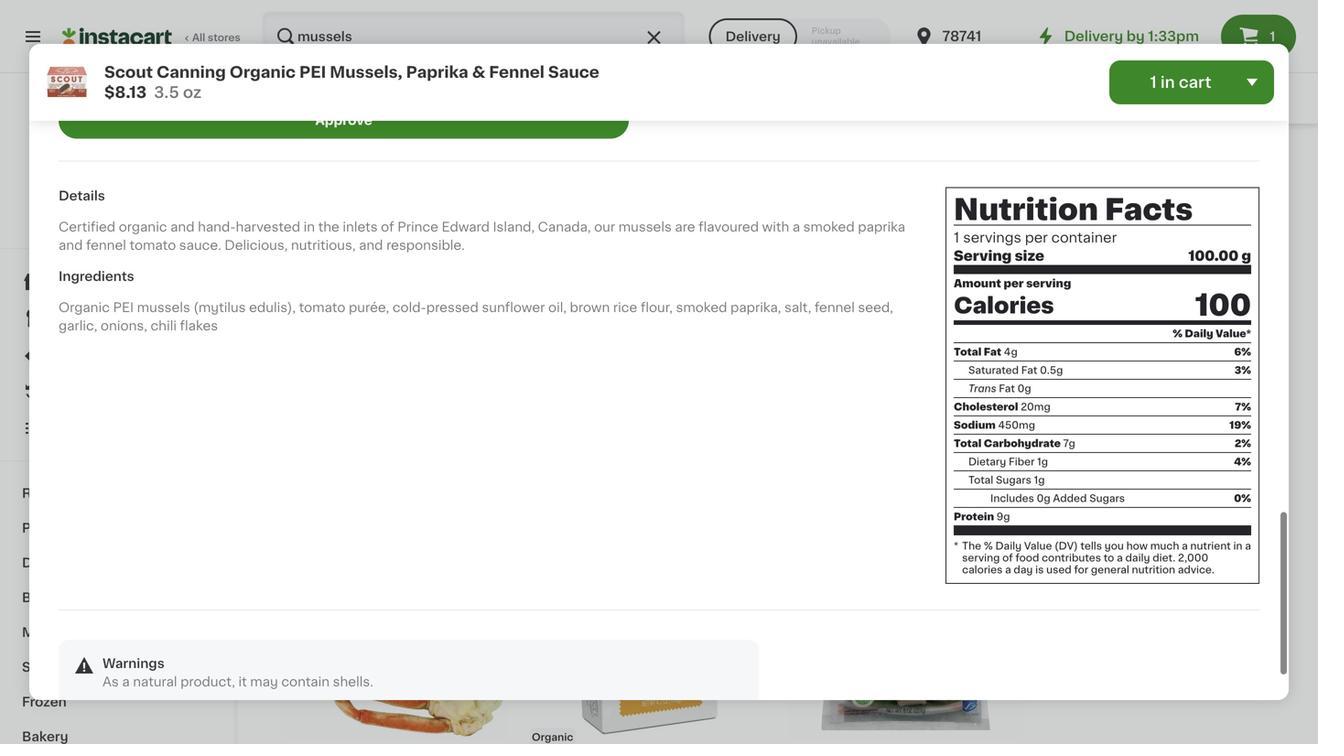 Task type: describe. For each thing, give the bounding box(es) containing it.
patagonia provisions smoked mussels
[[275, 56, 464, 87]]

produce
[[22, 522, 78, 535]]

the
[[963, 541, 982, 551]]

1g for dietary fiber 1g
[[1038, 457, 1049, 467]]

baking
[[1135, 92, 1180, 105]]

central market logo image
[[76, 95, 157, 176]]

contributes
[[1042, 553, 1102, 563]]

3%
[[1235, 366, 1252, 376]]

100%
[[47, 222, 75, 232]]

flour,
[[641, 301, 673, 314]]

general
[[1091, 565, 1130, 575]]

all stores link
[[62, 11, 242, 62]]

mussels, inside the scout canning organic pei mussels, paprika & fennel sauce $8.13 3.5 oz
[[330, 65, 403, 80]]

$34.94 per pound element
[[1041, 398, 1282, 422]]

$ right stores
[[278, 32, 285, 42]]

78741 button
[[913, 11, 1023, 62]]

sunflower
[[482, 301, 545, 314]]

73 for patagonia provisions lemon herb mussels
[[556, 32, 568, 42]]

7%
[[1236, 402, 1252, 412]]

9g
[[997, 512, 1011, 522]]

1 add button from the left
[[950, 508, 1021, 541]]

it
[[239, 676, 247, 689]]

organic inside the scout canning organic pei mussels, paprika & fennel sauce $8.13 3.5 oz
[[230, 65, 296, 80]]

you
[[1105, 541, 1124, 551]]

certified
[[59, 221, 116, 233]]

options...
[[334, 63, 397, 75]]

and up sauce.
[[170, 221, 195, 233]]

provisions for lemon
[[598, 56, 664, 68]]

mussels, inside "patagonia provisions mussels, in olive oil + broth, savory sofrito"
[[923, 425, 979, 437]]

serving size
[[954, 250, 1045, 263]]

/lb inside $34.94 per pound element
[[1101, 399, 1121, 414]]

meat & seafood link
[[11, 615, 223, 650]]

calories
[[963, 565, 1003, 575]]

paprika
[[406, 65, 469, 80]]

in
[[982, 425, 994, 437]]

0 horizontal spatial 0g
[[1018, 384, 1032, 394]]

1 for 1
[[1271, 30, 1276, 43]]

natural
[[133, 676, 177, 689]]

34
[[1052, 400, 1078, 420]]

garlic,
[[59, 320, 97, 332]]

$ 11 64
[[789, 31, 829, 51]]

nutritious,
[[291, 239, 356, 252]]

instacart logo image
[[62, 26, 172, 48]]

and inside recommended searches element
[[1183, 92, 1208, 105]]

nutrition
[[954, 195, 1099, 224]]

saturated fat 0.5g
[[969, 366, 1064, 376]]

a right nutrient
[[1246, 541, 1252, 551]]

store
[[791, 12, 815, 20]]

2 vertical spatial total
[[969, 475, 994, 485]]

98
[[1067, 32, 1081, 42]]

delivery for delivery by 1:33pm
[[1065, 30, 1124, 43]]

0 vertical spatial serving
[[1027, 279, 1072, 289]]

frozen link
[[11, 685, 223, 720]]

100% satisfaction guarantee button
[[28, 216, 205, 234]]

dairy
[[22, 557, 58, 570]]

total for dietary fiber 1g
[[954, 439, 982, 449]]

$ inside $ 6 98 /lb
[[1045, 32, 1052, 42]]

in inside certified organic and hand-harvested in the inlets of prince edward island, canada, our mussels are flavoured with a smoked paprika and fennel tomato sauce. delicious, nutritious, and responsible.
[[304, 221, 315, 233]]

frozen
[[22, 696, 67, 709]]

product,
[[180, 676, 235, 689]]

1 inside nutrition facts 1 servings per container
[[954, 231, 960, 244]]

organic
[[119, 221, 167, 233]]

warnings
[[103, 658, 165, 670]]

mussels inside the patagonia provisions lemon herb mussels
[[530, 74, 583, 87]]

serving inside "* the % daily value (dv) tells you how much a nutrient in a serving of food contributes to a daily diet. 2,000 calories a day is used for general nutrition advice."
[[963, 553, 1000, 563]]

protein 9g
[[954, 512, 1011, 522]]

added
[[1053, 494, 1087, 504]]

is
[[1036, 565, 1044, 575]]

provisions for smoked
[[342, 56, 408, 68]]

a left day at the bottom right
[[1006, 565, 1012, 575]]

protein
[[954, 512, 995, 522]]

a up 2,000
[[1182, 541, 1188, 551]]

cold-
[[393, 301, 427, 314]]

central market fresh sea scallops
[[1041, 425, 1261, 437]]

1 horizontal spatial sugars
[[1090, 494, 1126, 504]]

diet.
[[1153, 553, 1176, 563]]

% inside "* the % daily value (dv) tells you how much a nutrient in a serving of food contributes to a daily diet. 2,000 calories a day is used for general nutrition advice."
[[984, 541, 993, 551]]

fat for saturated
[[1022, 366, 1038, 376]]

day
[[1014, 565, 1033, 575]]

1 horizontal spatial %
[[1173, 329, 1183, 339]]

market for central market fresh sea scallops
[[1092, 425, 1136, 437]]

& inside the scout canning organic pei mussels, paprika & fennel sauce $8.13 3.5 oz
[[472, 65, 486, 80]]

fat for trans
[[999, 384, 1016, 394]]

pei inside the scout canning organic pei mussels, paprika & fennel sauce $8.13 3.5 oz
[[299, 65, 326, 80]]

central for central market
[[68, 182, 116, 195]]

ingredients
[[59, 270, 134, 283]]

for
[[1075, 565, 1089, 575]]

scout
[[104, 65, 153, 80]]

the
[[318, 221, 340, 233]]

central market
[[68, 182, 166, 195]]

recommended searches element
[[253, 73, 1319, 124]]

total for saturated fat 0.5g
[[954, 347, 982, 357]]

& for seafood
[[59, 626, 70, 639]]

bakery link
[[11, 720, 223, 745]]

patagonia for patagonia provisions mussels, in olive oil + broth, savory sofrito
[[786, 425, 850, 437]]

0.5g
[[1040, 366, 1064, 376]]

organic pei mussels (mytilus edulis), tomato purée, cold-pressed sunflower oil, brown rice flour, smoked paprika, salt, fennel seed, garlic, onions, chili flakes
[[59, 301, 894, 332]]

herb
[[715, 56, 746, 68]]

approve
[[315, 114, 373, 127]]

nutrition
[[1132, 565, 1176, 575]]

value
[[1025, 541, 1053, 551]]

are
[[675, 221, 696, 233]]

delicious,
[[225, 239, 288, 252]]

/lb inside $ 6 98 /lb
[[1088, 30, 1108, 45]]

mussels inside patagonia provisions smoked mussels
[[275, 74, 328, 87]]

oz
[[183, 85, 202, 100]]

scout canning organic pei mussels, paprika & fennel sauce $8.13 3.5 oz
[[104, 65, 600, 100]]

seafood
[[73, 626, 128, 639]]

total carbohydrate 7g
[[954, 439, 1076, 449]]

$ inside $ 34
[[1045, 401, 1052, 411]]

of inside "* the % daily value (dv) tells you how much a nutrient in a serving of food contributes to a daily diet. 2,000 calories a day is used for general nutrition advice."
[[1003, 553, 1014, 563]]

sodium 450mg
[[954, 420, 1036, 431]]

$ 8 73 for patagonia provisions smoked mussels
[[278, 31, 313, 51]]

$ up fennel in the top left of the page
[[534, 32, 541, 42]]

warnings as a natural product, it may contain shells.
[[103, 658, 374, 689]]

1 for 1 in cart
[[1151, 75, 1157, 90]]

store choice
[[791, 12, 846, 20]]

of inside certified organic and hand-harvested in the inlets of prince edward island, canada, our mussels are flavoured with a smoked paprika and fennel tomato sauce. delicious, nutritious, and responsible.
[[381, 221, 394, 233]]

brown
[[570, 301, 610, 314]]

pressed
[[427, 301, 479, 314]]

in inside field
[[1161, 75, 1176, 90]]

olive
[[786, 443, 818, 456]]

bakery
[[22, 731, 68, 744]]

flakes
[[180, 320, 218, 332]]

trans fat 0g
[[969, 384, 1032, 394]]

paprika
[[858, 221, 906, 233]]

shop link
[[11, 264, 223, 300]]

baking and cooking
[[1135, 92, 1264, 105]]

prince
[[398, 221, 439, 233]]



Task type: locate. For each thing, give the bounding box(es) containing it.
0 horizontal spatial tomato
[[130, 239, 176, 252]]

0 horizontal spatial central
[[68, 182, 116, 195]]

meat
[[22, 626, 56, 639]]

fennel down the satisfaction on the left top of the page
[[86, 239, 126, 252]]

1 vertical spatial pei
[[113, 301, 134, 314]]

0 vertical spatial sugars
[[996, 475, 1032, 485]]

and down cart
[[1183, 92, 1208, 105]]

100.00
[[1189, 250, 1239, 263]]

% daily value*
[[1173, 329, 1252, 339]]

organic inside button
[[532, 733, 574, 743]]

nutrition facts 1 servings per container
[[954, 195, 1193, 244]]

per up calories on the right top
[[1004, 279, 1024, 289]]

tomato left the 'purée,'
[[299, 301, 346, 314]]

1 vertical spatial smoked
[[676, 301, 728, 314]]

in right nutrient
[[1234, 541, 1243, 551]]

in
[[1161, 75, 1176, 90], [304, 221, 315, 233], [1234, 541, 1243, 551]]

2 add button from the left
[[1206, 508, 1277, 541]]

mussels left the are
[[619, 221, 672, 233]]

0 vertical spatial mussels
[[619, 221, 672, 233]]

2 horizontal spatial 1
[[1271, 30, 1276, 43]]

lemon
[[667, 56, 711, 68]]

0 horizontal spatial serving
[[963, 553, 1000, 563]]

savory
[[896, 443, 940, 456]]

per up size
[[1025, 231, 1048, 244]]

0 horizontal spatial add button
[[950, 508, 1021, 541]]

daily up food on the right bottom of the page
[[996, 541, 1022, 551]]

smoked inside certified organic and hand-harvested in the inlets of prince edward island, canada, our mussels are flavoured with a smoked paprika and fennel tomato sauce. delicious, nutritious, and responsible.
[[804, 221, 855, 233]]

serving up calories
[[963, 553, 1000, 563]]

harvested
[[236, 221, 300, 233]]

delivery by 1:33pm link
[[1035, 26, 1200, 48]]

$ 8 73 up sauce
[[534, 31, 568, 51]]

1 horizontal spatial 0g
[[1037, 494, 1051, 504]]

2 horizontal spatial in
[[1234, 541, 1243, 551]]

$ 8 73 up other
[[278, 31, 313, 51]]

6%
[[1235, 347, 1252, 357]]

mussels inside the organic pei mussels (mytilus edulis), tomato purée, cold-pressed sunflower oil, brown rice flour, smoked paprika, salt, fennel seed, garlic, onions, chili flakes
[[137, 301, 190, 314]]

100% satisfaction guarantee
[[47, 222, 194, 232]]

fennel right salt,
[[815, 301, 855, 314]]

1 in cart field
[[1110, 60, 1275, 104]]

1 horizontal spatial 1
[[1151, 75, 1157, 90]]

0 horizontal spatial %
[[984, 541, 993, 551]]

1 vertical spatial fat
[[1022, 366, 1038, 376]]

0 horizontal spatial $ 8 73
[[278, 31, 313, 51]]

a inside certified organic and hand-harvested in the inlets of prince edward island, canada, our mussels are flavoured with a smoked paprika and fennel tomato sauce. delicious, nutritious, and responsible.
[[793, 221, 801, 233]]

2 add from the left
[[1241, 518, 1267, 531]]

1 horizontal spatial daily
[[1185, 329, 1214, 339]]

a
[[793, 221, 801, 233], [1182, 541, 1188, 551], [1246, 541, 1252, 551], [1117, 553, 1123, 563], [1006, 565, 1012, 575], [122, 676, 130, 689]]

a right to
[[1117, 553, 1123, 563]]

sugars
[[996, 475, 1032, 485], [1090, 494, 1126, 504]]

and down 100% at top
[[59, 239, 83, 252]]

market up organic
[[120, 182, 166, 195]]

0 vertical spatial daily
[[1185, 329, 1214, 339]]

a right as
[[122, 676, 130, 689]]

1 horizontal spatial provisions
[[598, 56, 664, 68]]

container
[[1052, 231, 1117, 244]]

total down dietary
[[969, 475, 994, 485]]

1 vertical spatial of
[[1003, 553, 1014, 563]]

0 horizontal spatial provisions
[[342, 56, 408, 68]]

0 horizontal spatial in
[[304, 221, 315, 233]]

seed,
[[858, 301, 894, 314]]

100
[[1196, 291, 1252, 320]]

1 vertical spatial per
[[1004, 279, 1024, 289]]

/lb right 34
[[1101, 399, 1121, 414]]

central up certified
[[68, 182, 116, 195]]

edulis),
[[249, 301, 296, 314]]

% left 'value*'
[[1173, 329, 1183, 339]]

dietary fiber 1g
[[969, 457, 1049, 467]]

$6.98 per pound element
[[1041, 29, 1282, 53]]

in left the the
[[304, 221, 315, 233]]

patagonia for patagonia provisions lemon herb mussels
[[530, 56, 595, 68]]

total up saturated
[[954, 347, 982, 357]]

$ 8 73
[[278, 31, 313, 51], [534, 31, 568, 51]]

serving down size
[[1027, 279, 1072, 289]]

in inside "* the % daily value (dv) tells you how much a nutrient in a serving of food contributes to a daily diet. 2,000 calories a day is used for general nutrition advice."
[[1234, 541, 1243, 551]]

fat
[[984, 347, 1002, 357], [1022, 366, 1038, 376], [999, 384, 1016, 394]]

1 horizontal spatial per
[[1025, 231, 1048, 244]]

& right 'meat'
[[59, 626, 70, 639]]

73 up other
[[300, 32, 313, 42]]

2 horizontal spatial patagonia
[[786, 425, 850, 437]]

$ 6 98 /lb
[[1045, 30, 1108, 51]]

& for candy
[[73, 661, 84, 674]]

organic inside the organic pei mussels (mytilus edulis), tomato purée, cold-pressed sunflower oil, brown rice flour, smoked paprika, salt, fennel seed, garlic, onions, chili flakes
[[59, 301, 110, 314]]

fennel inside certified organic and hand-harvested in the inlets of prince edward island, canada, our mussels are flavoured with a smoked paprika and fennel tomato sauce. delicious, nutritious, and responsible.
[[86, 239, 126, 252]]

1 horizontal spatial market
[[1092, 425, 1136, 437]]

patagonia inside the patagonia provisions lemon herb mussels
[[530, 56, 595, 68]]

saturated
[[969, 366, 1019, 376]]

patagonia inside patagonia provisions smoked mussels
[[275, 56, 339, 68]]

1 vertical spatial 1g
[[1034, 475, 1045, 485]]

73 up sauce
[[556, 32, 568, 42]]

0 horizontal spatial mussels
[[137, 301, 190, 314]]

1 horizontal spatial add button
[[1206, 508, 1277, 541]]

0 horizontal spatial per
[[1004, 279, 1024, 289]]

pei
[[299, 65, 326, 80], [113, 301, 134, 314]]

0 horizontal spatial market
[[120, 182, 166, 195]]

flavoured
[[699, 221, 759, 233]]

fat up cholesterol 20mg
[[999, 384, 1016, 394]]

1 8 from the left
[[285, 31, 298, 51]]

6
[[1052, 31, 1065, 51]]

2%
[[1235, 439, 1252, 449]]

$
[[278, 32, 285, 42], [534, 32, 541, 42], [789, 32, 796, 42], [1045, 32, 1052, 42], [1045, 401, 1052, 411]]

market
[[120, 182, 166, 195], [1092, 425, 1136, 437]]

all
[[192, 33, 205, 43]]

0 horizontal spatial 73
[[300, 32, 313, 42]]

provisions for mussels,
[[853, 425, 919, 437]]

$ inside $ 11 64
[[789, 32, 796, 42]]

stores
[[208, 33, 241, 43]]

8
[[285, 31, 298, 51], [541, 31, 554, 51]]

product group
[[275, 0, 516, 121], [530, 0, 771, 121], [275, 150, 516, 473], [530, 150, 771, 473], [786, 150, 1027, 459], [1041, 150, 1282, 440], [786, 502, 1027, 745], [1041, 502, 1282, 745]]

0 vertical spatial per
[[1025, 231, 1048, 244]]

other
[[291, 63, 331, 75]]

0 vertical spatial 1
[[1271, 30, 1276, 43]]

other options... button
[[59, 51, 629, 87]]

fennel inside the organic pei mussels (mytilus edulis), tomato purée, cold-pressed sunflower oil, brown rice flour, smoked paprika, salt, fennel seed, garlic, onions, chili flakes
[[815, 301, 855, 314]]

snacks & candy link
[[11, 650, 223, 685]]

0 horizontal spatial add
[[985, 518, 1012, 531]]

fiber
[[1009, 457, 1035, 467]]

a right with at the top of the page
[[793, 221, 801, 233]]

chili
[[151, 320, 177, 332]]

and
[[1183, 92, 1208, 105], [170, 221, 195, 233], [59, 239, 83, 252], [359, 239, 383, 252]]

recipes
[[22, 487, 76, 500]]

and down inlets
[[359, 239, 383, 252]]

service type group
[[709, 18, 891, 55]]

produce link
[[11, 511, 223, 546]]

1 vertical spatial mussels
[[137, 301, 190, 314]]

None search field
[[262, 11, 686, 62]]

scallops
[[1206, 425, 1261, 437]]

2 vertical spatial fat
[[999, 384, 1016, 394]]

1 horizontal spatial 8
[[541, 31, 554, 51]]

73 for patagonia provisions smoked mussels
[[300, 32, 313, 42]]

total sugars 1g
[[969, 475, 1045, 485]]

fennel
[[86, 239, 126, 252], [815, 301, 855, 314]]

0g down saturated fat 0.5g
[[1018, 384, 1032, 394]]

0 vertical spatial market
[[120, 182, 166, 195]]

8 for patagonia provisions lemon herb mussels
[[541, 31, 554, 51]]

fennel
[[489, 65, 545, 80]]

patagonia provisions mussels, in olive oil + broth, savory sofrito button
[[786, 150, 1027, 459]]

add down 0%
[[1241, 518, 1267, 531]]

delivery for delivery
[[726, 30, 781, 43]]

oil
[[822, 443, 839, 456]]

1 vertical spatial central
[[1041, 425, 1088, 437]]

0 horizontal spatial mussels
[[275, 74, 328, 87]]

0 vertical spatial mussels,
[[330, 65, 403, 80]]

much
[[1151, 541, 1180, 551]]

1 add from the left
[[985, 518, 1012, 531]]

$ down "store" at right top
[[789, 32, 796, 42]]

1 horizontal spatial in
[[1161, 75, 1176, 90]]

1 button
[[1222, 15, 1297, 59]]

details
[[59, 190, 105, 202]]

daily inside "* the % daily value (dv) tells you how much a nutrient in a serving of food contributes to a daily diet. 2,000 calories a day is used for general nutrition advice."
[[996, 541, 1022, 551]]

sauce
[[548, 65, 600, 80]]

central market link
[[68, 95, 166, 198]]

1 vertical spatial tomato
[[299, 301, 346, 314]]

tomato down organic
[[130, 239, 176, 252]]

1 $ 8 73 from the left
[[278, 31, 313, 51]]

0 vertical spatial of
[[381, 221, 394, 233]]

in up baking
[[1161, 75, 1176, 90]]

snacks & candy
[[22, 661, 130, 674]]

central up 7g
[[1041, 425, 1088, 437]]

0 vertical spatial 0g
[[1018, 384, 1032, 394]]

2 horizontal spatial provisions
[[853, 425, 919, 437]]

cholesterol 20mg
[[954, 402, 1051, 412]]

1 mussels from the left
[[275, 74, 328, 87]]

provisions inside "patagonia provisions mussels, in olive oil + broth, savory sofrito"
[[853, 425, 919, 437]]

1 vertical spatial /lb
[[1101, 399, 1121, 414]]

cholesterol
[[954, 402, 1019, 412]]

*
[[954, 541, 959, 551]]

1 horizontal spatial smoked
[[804, 221, 855, 233]]

0 vertical spatial central
[[68, 182, 116, 195]]

& left candy
[[73, 661, 84, 674]]

$8.73 element
[[786, 398, 1027, 422]]

central for central market fresh sea scallops
[[1041, 425, 1088, 437]]

0 horizontal spatial sugars
[[996, 475, 1032, 485]]

pei up "onions,"
[[113, 301, 134, 314]]

1 vertical spatial %
[[984, 541, 993, 551]]

add button up the the
[[950, 508, 1021, 541]]

fat for total
[[984, 347, 1002, 357]]

with
[[763, 221, 790, 233]]

sea
[[1178, 425, 1203, 437]]

0 vertical spatial 1g
[[1038, 457, 1049, 467]]

8 for patagonia provisions smoked mussels
[[285, 31, 298, 51]]

add
[[985, 518, 1012, 531], [1241, 518, 1267, 531]]

1 73 from the left
[[300, 32, 313, 42]]

& for eggs
[[61, 557, 71, 570]]

pei left options...
[[299, 65, 326, 80]]

product group containing patagonia provisions mussels, in olive oil + broth, savory sofrito
[[786, 150, 1027, 459]]

edward
[[442, 221, 490, 233]]

1g right fiber
[[1038, 457, 1049, 467]]

pei inside the organic pei mussels (mytilus edulis), tomato purée, cold-pressed sunflower oil, brown rice flour, smoked paprika, salt, fennel seed, garlic, onions, chili flakes
[[113, 301, 134, 314]]

& left fennel in the top left of the page
[[472, 65, 486, 80]]

patagonia for patagonia provisions smoked mussels
[[275, 56, 339, 68]]

1 horizontal spatial delivery
[[1065, 30, 1124, 43]]

mussels,
[[330, 65, 403, 80], [923, 425, 979, 437]]

broth,
[[854, 443, 892, 456]]

mussels up chili
[[137, 301, 190, 314]]

1 vertical spatial sugars
[[1090, 494, 1126, 504]]

includes
[[991, 494, 1035, 504]]

1 horizontal spatial add
[[1241, 518, 1267, 531]]

meat & seafood
[[22, 626, 128, 639]]

1 horizontal spatial pei
[[299, 65, 326, 80]]

market for central market
[[120, 182, 166, 195]]

%
[[1173, 329, 1183, 339], [984, 541, 993, 551]]

provisions inside the patagonia provisions lemon herb mussels
[[598, 56, 664, 68]]

add down "includes" on the bottom right
[[985, 518, 1012, 531]]

0 horizontal spatial 1
[[954, 231, 960, 244]]

0 horizontal spatial mussels,
[[330, 65, 403, 80]]

8 up sauce
[[541, 31, 554, 51]]

0 vertical spatial fennel
[[86, 239, 126, 252]]

0 vertical spatial fat
[[984, 347, 1002, 357]]

2 vertical spatial 1
[[954, 231, 960, 244]]

1 vertical spatial fennel
[[815, 301, 855, 314]]

11
[[796, 31, 813, 51]]

1 vertical spatial 1
[[1151, 75, 1157, 90]]

1g down fiber
[[1034, 475, 1045, 485]]

1 horizontal spatial fennel
[[815, 301, 855, 314]]

delivery inside button
[[726, 30, 781, 43]]

0 vertical spatial %
[[1173, 329, 1183, 339]]

fat left 0.5g
[[1022, 366, 1038, 376]]

0 horizontal spatial pei
[[113, 301, 134, 314]]

a inside warnings as a natural product, it may contain shells.
[[122, 676, 130, 689]]

2 $ 8 73 from the left
[[534, 31, 568, 51]]

total down sodium
[[954, 439, 982, 449]]

dairy & eggs link
[[11, 546, 223, 581]]

0 horizontal spatial patagonia
[[275, 56, 339, 68]]

per
[[1025, 231, 1048, 244], [1004, 279, 1024, 289]]

0 vertical spatial pei
[[299, 65, 326, 80]]

delivery by 1:33pm
[[1065, 30, 1200, 43]]

1 vertical spatial serving
[[963, 553, 1000, 563]]

% right the the
[[984, 541, 993, 551]]

& left eggs
[[61, 557, 71, 570]]

1 horizontal spatial of
[[1003, 553, 1014, 563]]

recipes link
[[11, 476, 223, 511]]

smoked inside the organic pei mussels (mytilus edulis), tomato purée, cold-pressed sunflower oil, brown rice flour, smoked paprika, salt, fennel seed, garlic, onions, chili flakes
[[676, 301, 728, 314]]

1 inside button
[[1271, 30, 1276, 43]]

0 horizontal spatial daily
[[996, 541, 1022, 551]]

mussels inside certified organic and hand-harvested in the inlets of prince edward island, canada, our mussels are flavoured with a smoked paprika and fennel tomato sauce. delicious, nutritious, and responsible.
[[619, 221, 672, 233]]

1 horizontal spatial tomato
[[299, 301, 346, 314]]

$8.13
[[104, 85, 147, 100]]

sugars up "includes" on the bottom right
[[996, 475, 1032, 485]]

2 vertical spatial in
[[1234, 541, 1243, 551]]

1 horizontal spatial serving
[[1027, 279, 1072, 289]]

1 horizontal spatial patagonia
[[530, 56, 595, 68]]

1 vertical spatial mussels,
[[923, 425, 979, 437]]

daily left 'value*'
[[1185, 329, 1214, 339]]

2 8 from the left
[[541, 31, 554, 51]]

1 horizontal spatial central
[[1041, 425, 1088, 437]]

8 up other
[[285, 31, 298, 51]]

other options...
[[291, 63, 397, 75]]

includes 0g added sugars
[[991, 494, 1126, 504]]

$ down 0.5g
[[1045, 401, 1052, 411]]

$ left "98"
[[1045, 32, 1052, 42]]

2 mussels from the left
[[530, 74, 583, 87]]

0 horizontal spatial delivery
[[726, 30, 781, 43]]

provisions inside patagonia provisions smoked mussels
[[342, 56, 408, 68]]

1 horizontal spatial 73
[[556, 32, 568, 42]]

1 vertical spatial in
[[304, 221, 315, 233]]

market left 'fresh'
[[1092, 425, 1136, 437]]

1 horizontal spatial mussels,
[[923, 425, 979, 437]]

all stores
[[192, 33, 241, 43]]

0 horizontal spatial of
[[381, 221, 394, 233]]

1 vertical spatial daily
[[996, 541, 1022, 551]]

fat left 4g
[[984, 347, 1002, 357]]

sugars right added on the right
[[1090, 494, 1126, 504]]

candy
[[87, 661, 130, 674]]

1g
[[1038, 457, 1049, 467], [1034, 475, 1045, 485]]

1 horizontal spatial $ 8 73
[[534, 31, 568, 51]]

product group containing 34
[[1041, 150, 1282, 440]]

shells.
[[333, 676, 374, 689]]

per inside nutrition facts 1 servings per container
[[1025, 231, 1048, 244]]

1 vertical spatial 0g
[[1037, 494, 1051, 504]]

beverages link
[[11, 581, 223, 615]]

carbohydrate
[[984, 439, 1061, 449]]

add button down 0%
[[1206, 508, 1277, 541]]

0 vertical spatial in
[[1161, 75, 1176, 90]]

add for 2nd the add button from left
[[1241, 518, 1267, 531]]

smoked
[[412, 56, 464, 68]]

0 vertical spatial total
[[954, 347, 982, 357]]

/lb right "98"
[[1088, 30, 1108, 45]]

0 horizontal spatial 8
[[285, 31, 298, 51]]

0g left added on the right
[[1037, 494, 1051, 504]]

add for first the add button
[[985, 518, 1012, 531]]

1 vertical spatial market
[[1092, 425, 1136, 437]]

as
[[103, 676, 119, 689]]

tomato inside certified organic and hand-harvested in the inlets of prince edward island, canada, our mussels are flavoured with a smoked paprika and fennel tomato sauce. delicious, nutritious, and responsible.
[[130, 239, 176, 252]]

0 horizontal spatial fennel
[[86, 239, 126, 252]]

1 horizontal spatial mussels
[[530, 74, 583, 87]]

1 horizontal spatial mussels
[[619, 221, 672, 233]]

nutrient
[[1191, 541, 1231, 551]]

smoked left paprika
[[804, 221, 855, 233]]

sauce.
[[179, 239, 221, 252]]

smoked right flour,
[[676, 301, 728, 314]]

patagonia inside "patagonia provisions mussels, in olive oil + broth, savory sofrito"
[[786, 425, 850, 437]]

0 horizontal spatial smoked
[[676, 301, 728, 314]]

0%
[[1235, 494, 1252, 504]]

2 73 from the left
[[556, 32, 568, 42]]

of right inlets
[[381, 221, 394, 233]]

1 inside field
[[1151, 75, 1157, 90]]

$ 8 73 for patagonia provisions lemon herb mussels
[[534, 31, 568, 51]]

tomato inside the organic pei mussels (mytilus edulis), tomato purée, cold-pressed sunflower oil, brown rice flour, smoked paprika, salt, fennel seed, garlic, onions, chili flakes
[[299, 301, 346, 314]]

0 vertical spatial /lb
[[1088, 30, 1108, 45]]

of left food on the right bottom of the page
[[1003, 553, 1014, 563]]

0 vertical spatial tomato
[[130, 239, 176, 252]]

1g for total sugars 1g
[[1034, 475, 1045, 485]]



Task type: vqa. For each thing, say whether or not it's contained in the screenshot.
Leonard's
no



